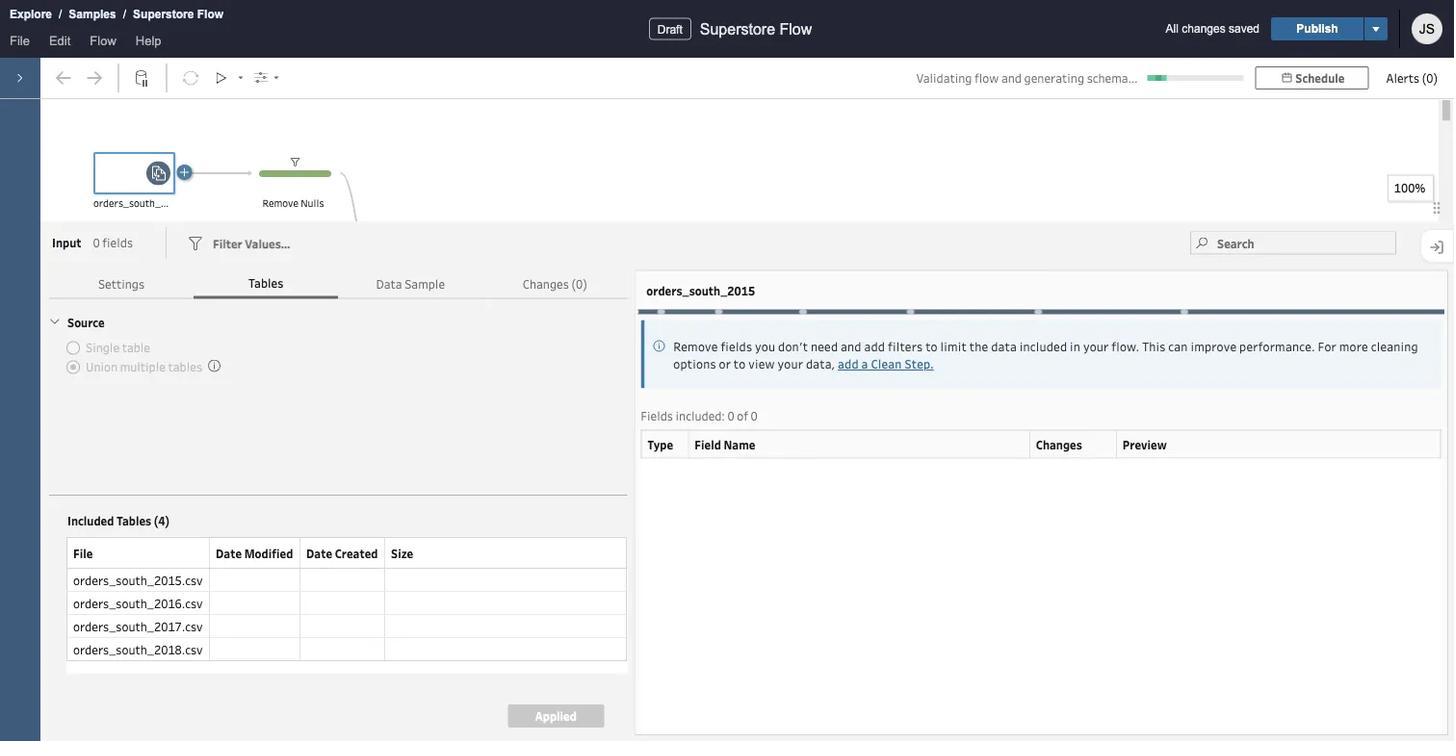 Task type: locate. For each thing, give the bounding box(es) containing it.
flow
[[975, 70, 999, 86]]

included tables (4)
[[67, 513, 170, 529]]

your right in
[[1084, 339, 1109, 355]]

schedule
[[1296, 70, 1345, 86]]

flow button
[[80, 29, 126, 58]]

(4)
[[154, 513, 170, 529]]

table
[[122, 340, 150, 356]]

1 vertical spatial changes
[[1037, 437, 1083, 452]]

nulls
[[301, 197, 324, 210]]

add
[[865, 339, 886, 355], [838, 356, 859, 372]]

to
[[926, 339, 938, 355], [734, 356, 746, 372]]

0 horizontal spatial and
[[841, 339, 862, 355]]

superstore
[[133, 8, 194, 21], [700, 20, 776, 38]]

options
[[674, 356, 717, 372]]

file down explore link
[[10, 33, 30, 48]]

0 vertical spatial remove
[[263, 197, 299, 210]]

1 horizontal spatial fields
[[721, 339, 753, 355]]

0 vertical spatial tables
[[249, 275, 284, 291]]

add up a
[[865, 339, 886, 355]]

orders_south_2016.csv row
[[66, 592, 627, 615]]

and
[[1002, 70, 1022, 86], [841, 339, 862, 355]]

help
[[136, 33, 161, 48]]

flow
[[197, 8, 224, 21], [780, 20, 812, 38], [90, 33, 116, 48]]

tables
[[249, 275, 284, 291], [117, 513, 151, 529]]

validating flow and generating schema…
[[917, 70, 1138, 86]]

0 horizontal spatial date
[[216, 546, 242, 561]]

changes for changes
[[1037, 437, 1083, 452]]

0 horizontal spatial file
[[10, 33, 30, 48]]

date for date created
[[306, 546, 332, 561]]

Search text field
[[1191, 232, 1397, 255]]

0 horizontal spatial (0)
[[572, 276, 588, 292]]

fields
[[102, 235, 133, 251], [721, 339, 753, 355]]

fields up or
[[721, 339, 753, 355]]

single table
[[86, 340, 150, 356]]

0 vertical spatial file
[[10, 33, 30, 48]]

1 horizontal spatial your
[[1084, 339, 1109, 355]]

1 horizontal spatial (0)
[[1423, 70, 1439, 86]]

file down included on the left of page
[[73, 546, 93, 561]]

superstore flow link
[[132, 5, 225, 24]]

changes for changes (0)
[[523, 276, 569, 292]]

your down don't
[[778, 356, 804, 372]]

fields for remove
[[721, 339, 753, 355]]

1 horizontal spatial /
[[123, 8, 126, 21]]

0 vertical spatial changes
[[523, 276, 569, 292]]

1 horizontal spatial date
[[306, 546, 332, 561]]

0 right input
[[93, 235, 100, 251]]

0 horizontal spatial your
[[778, 356, 804, 372]]

field name
[[695, 437, 756, 452]]

/ right samples
[[123, 8, 126, 21]]

date left 'created'
[[306, 546, 332, 561]]

explore link
[[9, 5, 53, 24]]

remove up options
[[674, 339, 718, 355]]

0 horizontal spatial fields
[[102, 235, 133, 251]]

file
[[10, 33, 30, 48], [73, 546, 93, 561]]

created
[[335, 546, 378, 561]]

1 date from the left
[[216, 546, 242, 561]]

1 horizontal spatial to
[[926, 339, 938, 355]]

the
[[970, 339, 989, 355]]

(0) for alerts (0)
[[1423, 70, 1439, 86]]

in
[[1071, 339, 1081, 355]]

can
[[1169, 339, 1189, 355]]

tables down remove nulls
[[249, 275, 284, 291]]

1 vertical spatial (0)
[[572, 276, 588, 292]]

data,
[[806, 356, 836, 372]]

0 horizontal spatial to
[[734, 356, 746, 372]]

0 right 'of'
[[751, 408, 758, 424]]

cell
[[210, 569, 301, 592], [301, 569, 385, 592], [385, 569, 627, 592], [210, 592, 301, 615], [301, 592, 385, 615], [385, 592, 627, 615], [210, 615, 301, 639], [301, 615, 385, 639], [385, 615, 627, 639], [210, 639, 301, 662], [301, 639, 385, 662], [385, 639, 627, 662]]

row group containing orders_south_2015.csv
[[66, 569, 627, 662]]

changes (0)
[[523, 276, 588, 292]]

to right or
[[734, 356, 746, 372]]

1 vertical spatial your
[[778, 356, 804, 372]]

view
[[749, 356, 775, 372]]

filters
[[888, 339, 923, 355]]

all
[[1166, 22, 1179, 35]]

your
[[1084, 339, 1109, 355], [778, 356, 804, 372]]

modified
[[244, 546, 293, 561]]

0
[[93, 235, 100, 251], [728, 408, 735, 424], [751, 408, 758, 424]]

add left a
[[838, 356, 859, 372]]

orders_south_2015.csv
[[73, 573, 203, 589]]

cleaning
[[1372, 339, 1419, 355]]

add a clean step.
[[838, 356, 934, 372]]

flow inside popup button
[[90, 33, 116, 48]]

validating
[[917, 70, 973, 86]]

1 vertical spatial and
[[841, 339, 862, 355]]

0 vertical spatial to
[[926, 339, 938, 355]]

fields for 0
[[102, 235, 133, 251]]

1 vertical spatial orders_south_2015
[[647, 283, 756, 298]]

samples
[[69, 8, 116, 21]]

0 vertical spatial add
[[865, 339, 886, 355]]

1 horizontal spatial add
[[865, 339, 886, 355]]

remove left nulls
[[263, 197, 299, 210]]

0 horizontal spatial flow
[[90, 33, 116, 48]]

0 horizontal spatial grid
[[66, 537, 632, 674]]

orders_south_2018.csv
[[73, 642, 203, 658]]

1 vertical spatial fields
[[721, 339, 753, 355]]

1 vertical spatial file
[[73, 546, 93, 561]]

schema…
[[1087, 70, 1138, 86]]

and up a
[[841, 339, 862, 355]]

info image
[[653, 340, 666, 353]]

row group
[[66, 569, 627, 662]]

1 vertical spatial to
[[734, 356, 746, 372]]

remove nulls
[[263, 197, 324, 210]]

tables left (4)
[[117, 513, 151, 529]]

/ up edit
[[59, 8, 62, 21]]

changes
[[523, 276, 569, 292], [1037, 437, 1083, 452]]

type
[[648, 437, 674, 452]]

0 fields
[[93, 235, 133, 251]]

preview
[[1123, 437, 1168, 452]]

superstore right "draft"
[[700, 20, 776, 38]]

remove for remove nulls
[[263, 197, 299, 210]]

sample
[[405, 276, 445, 292]]

superstore flow
[[700, 20, 812, 38]]

/
[[59, 8, 62, 21], [123, 8, 126, 21]]

2 / from the left
[[123, 8, 126, 21]]

orders_south_2015 up 0 fields
[[93, 197, 184, 210]]

data
[[376, 276, 402, 292]]

date left modified
[[216, 546, 242, 561]]

0 horizontal spatial changes
[[523, 276, 569, 292]]

1 horizontal spatial changes
[[1037, 437, 1083, 452]]

changes inside grid
[[1037, 437, 1083, 452]]

this can improve performance. for more cleaning options or to view your data,
[[674, 339, 1419, 372]]

1 horizontal spatial remove
[[674, 339, 718, 355]]

date
[[216, 546, 242, 561], [306, 546, 332, 561]]

1 vertical spatial tables
[[117, 513, 151, 529]]

of
[[737, 408, 749, 424]]

(0)
[[1423, 70, 1439, 86], [572, 276, 588, 292]]

fields up settings
[[102, 235, 133, 251]]

orders_south_2015
[[93, 197, 184, 210], [647, 283, 756, 298]]

1 horizontal spatial orders_south_2015
[[647, 283, 756, 298]]

1 horizontal spatial and
[[1002, 70, 1022, 86]]

generating
[[1025, 70, 1085, 86]]

orders_south_2015 up info icon
[[647, 283, 756, 298]]

alerts
[[1387, 70, 1420, 86]]

0 horizontal spatial orders_south_2015
[[93, 197, 184, 210]]

1 vertical spatial add
[[838, 356, 859, 372]]

grid containing type
[[641, 430, 1447, 735]]

step.
[[905, 356, 934, 372]]

0 vertical spatial (0)
[[1423, 70, 1439, 86]]

0 vertical spatial fields
[[102, 235, 133, 251]]

to up step.
[[926, 339, 938, 355]]

0 left 'of'
[[728, 408, 735, 424]]

you
[[755, 339, 776, 355]]

more
[[1340, 339, 1369, 355]]

1 vertical spatial remove
[[674, 339, 718, 355]]

0 horizontal spatial remove
[[263, 197, 299, 210]]

grid
[[641, 430, 1447, 735], [66, 537, 632, 674]]

2 date from the left
[[306, 546, 332, 561]]

1 horizontal spatial grid
[[641, 430, 1447, 735]]

and right flow
[[1002, 70, 1022, 86]]

superstore up help
[[133, 8, 194, 21]]

0 horizontal spatial /
[[59, 8, 62, 21]]

1 horizontal spatial file
[[73, 546, 93, 561]]

0 vertical spatial orders_south_2015
[[93, 197, 184, 210]]



Task type: vqa. For each thing, say whether or not it's contained in the screenshot.
leftmost Remove
yes



Task type: describe. For each thing, give the bounding box(es) containing it.
file inside file popup button
[[10, 33, 30, 48]]

date created
[[306, 546, 378, 561]]

or
[[719, 356, 731, 372]]

schedule button
[[1256, 66, 1370, 90]]

tables
[[168, 359, 202, 375]]

2 horizontal spatial 0
[[751, 408, 758, 424]]

remove fields you don't need and add filters to limit the data included in your flow.
[[674, 339, 1143, 355]]

for
[[1319, 339, 1337, 355]]

1 horizontal spatial superstore
[[700, 20, 776, 38]]

a
[[862, 356, 869, 372]]

multiple
[[120, 359, 166, 375]]

flow.
[[1112, 339, 1140, 355]]

saved
[[1229, 22, 1260, 35]]

name
[[724, 437, 756, 452]]

0 horizontal spatial add
[[838, 356, 859, 372]]

included
[[67, 513, 114, 529]]

limit
[[941, 339, 967, 355]]

settings
[[98, 276, 145, 292]]

js
[[1420, 21, 1436, 36]]

need
[[811, 339, 839, 355]]

your inside this can improve performance. for more cleaning options or to view your data,
[[778, 356, 804, 372]]

union
[[86, 359, 118, 375]]

(0) for changes (0)
[[572, 276, 588, 292]]

1 horizontal spatial flow
[[197, 8, 224, 21]]

changes
[[1183, 22, 1226, 35]]

date modified
[[216, 546, 293, 561]]

orders_south_2017.csv
[[73, 619, 203, 635]]

to inside this can improve performance. for more cleaning options or to view your data,
[[734, 356, 746, 372]]

grid containing orders_south_2015.csv
[[66, 537, 632, 674]]

all changes saved
[[1166, 22, 1260, 35]]

1 horizontal spatial tables
[[249, 275, 284, 291]]

0 horizontal spatial 0
[[93, 235, 100, 251]]

1 / from the left
[[59, 8, 62, 21]]

0 horizontal spatial superstore
[[133, 8, 194, 21]]

select the number of files to union in this input step option group
[[61, 339, 222, 379]]

union multiple tables
[[86, 359, 202, 375]]

input
[[52, 235, 81, 250]]

help button
[[126, 29, 171, 58]]

clean
[[871, 356, 902, 372]]

file button
[[0, 29, 39, 58]]

this
[[1143, 339, 1166, 355]]

fields included: 0 of 0
[[641, 408, 758, 424]]

orders_south_2017.csv row
[[66, 615, 627, 639]]

samples link
[[68, 5, 117, 24]]

don't
[[779, 339, 809, 355]]

performance.
[[1240, 339, 1316, 355]]

fields
[[641, 408, 673, 424]]

orders_south_2015.csv row
[[66, 569, 627, 592]]

publish
[[1297, 22, 1339, 35]]

edit
[[49, 33, 71, 48]]

publish button
[[1272, 17, 1364, 40]]

0 vertical spatial and
[[1002, 70, 1022, 86]]

included:
[[676, 408, 725, 424]]

orders_south_2016.csv
[[73, 596, 203, 612]]

draft
[[658, 23, 683, 36]]

js button
[[1413, 13, 1443, 44]]

explore / samples / superstore flow
[[10, 8, 224, 21]]

edit button
[[39, 29, 80, 58]]

single
[[86, 340, 120, 356]]

1 horizontal spatial 0
[[728, 408, 735, 424]]

alerts (0)
[[1387, 70, 1439, 86]]

data sample
[[376, 276, 445, 292]]

2 horizontal spatial flow
[[780, 20, 812, 38]]

source button
[[49, 314, 105, 331]]

explore
[[10, 8, 52, 21]]

included
[[1020, 339, 1068, 355]]

data
[[992, 339, 1017, 355]]

date for date modified
[[216, 546, 242, 561]]

orders_south_2018.csv row
[[66, 639, 627, 662]]

improve
[[1191, 339, 1237, 355]]

0 horizontal spatial tables
[[117, 513, 151, 529]]

remove for remove fields you don't need and add filters to limit the data included in your flow.
[[674, 339, 718, 355]]

0 vertical spatial your
[[1084, 339, 1109, 355]]

field
[[695, 437, 722, 452]]

source
[[67, 314, 105, 330]]

size
[[391, 546, 414, 561]]



